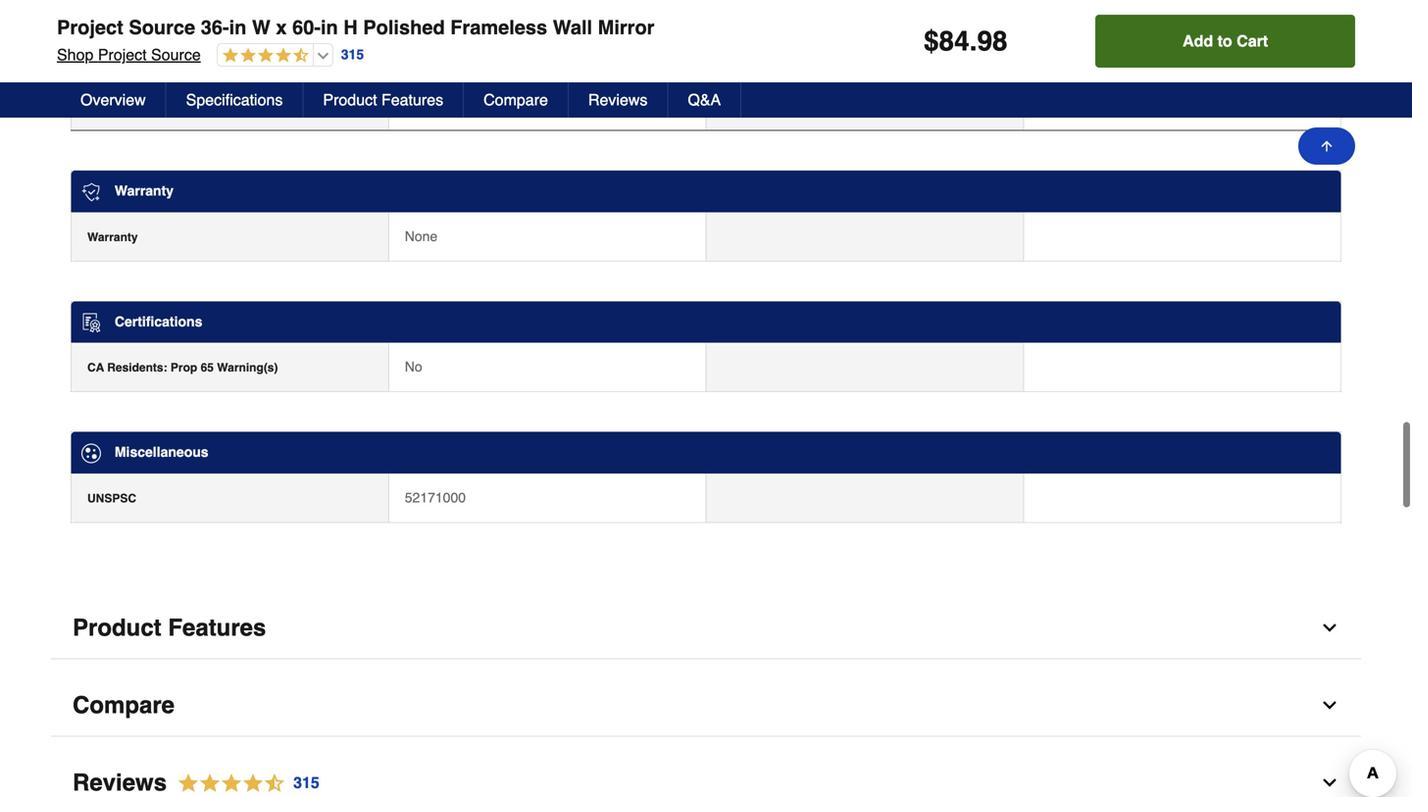 Task type: describe. For each thing, give the bounding box(es) containing it.
chevron down image for compare
[[1321, 696, 1340, 716]]

add
[[1183, 32, 1214, 50]]

certifications
[[115, 314, 202, 329]]

features for top compare button product features button
[[382, 91, 444, 109]]

no for mounting hardware included
[[405, 98, 423, 113]]

60-
[[292, 16, 321, 39]]

52171000
[[405, 490, 466, 506]]

ca residents: prop 65 warning(s)
[[87, 361, 278, 375]]

no for ca residents: prop 65 warning(s)
[[405, 359, 423, 375]]

cart
[[1237, 32, 1269, 50]]

36-
[[201, 16, 229, 39]]

ca
[[87, 361, 104, 375]]

mounting for mounting bracket included
[[87, 51, 140, 64]]

included for mounting hardware included
[[200, 100, 249, 113]]

add to cart button
[[1096, 15, 1356, 68]]

x
[[276, 16, 287, 39]]

compare for the bottommost compare button
[[73, 692, 175, 719]]

frameless
[[451, 16, 548, 39]]

1 in from the left
[[229, 16, 247, 39]]

1 vertical spatial warranty
[[87, 230, 138, 244]]

project source 36-in w x 60-in h polished frameless wall mirror
[[57, 16, 655, 39]]

product features button for top compare button
[[304, 82, 464, 118]]

0 vertical spatial compare button
[[464, 82, 569, 118]]

h
[[344, 16, 358, 39]]

$ 84 . 98
[[924, 26, 1008, 57]]

chevron down image for reviews
[[1321, 773, 1340, 793]]

0 vertical spatial 4.5 stars image
[[218, 47, 309, 65]]

none
[[405, 228, 438, 244]]

residents:
[[107, 361, 167, 375]]

0 vertical spatial project
[[57, 16, 123, 39]]

bracket
[[144, 51, 187, 64]]

98
[[978, 26, 1008, 57]]

2 in from the left
[[321, 16, 338, 39]]

0 vertical spatial source
[[129, 16, 195, 39]]

q&a
[[688, 91, 721, 109]]

0 horizontal spatial product features
[[73, 615, 266, 642]]

mounting hardware included
[[87, 100, 249, 113]]

unspsc
[[87, 492, 136, 506]]

$
[[924, 26, 939, 57]]

product for the bottommost compare button product features button
[[73, 615, 162, 642]]

1 vertical spatial compare button
[[51, 675, 1362, 737]]



Task type: vqa. For each thing, say whether or not it's contained in the screenshot.


Task type: locate. For each thing, give the bounding box(es) containing it.
1 vertical spatial product features button
[[51, 598, 1362, 660]]

0 vertical spatial product features
[[323, 91, 444, 109]]

product features button for the bottommost compare button
[[51, 598, 1362, 660]]

1 horizontal spatial reviews
[[589, 91, 648, 109]]

reviews inside 'button'
[[589, 91, 648, 109]]

reviews
[[589, 91, 648, 109], [73, 770, 167, 797]]

1 vertical spatial 4.5 stars image
[[167, 771, 321, 797]]

3 chevron down image from the top
[[1321, 773, 1340, 793]]

w
[[252, 16, 271, 39]]

1 no from the top
[[405, 98, 423, 113]]

2 no from the top
[[405, 359, 423, 375]]

compare for top compare button
[[484, 91, 548, 109]]

4.5 stars image containing 315
[[167, 771, 321, 797]]

mirror
[[598, 16, 655, 39]]

to
[[1218, 32, 1233, 50]]

0 vertical spatial 315
[[341, 47, 364, 62]]

included down 36-
[[190, 51, 238, 64]]

315
[[341, 47, 364, 62], [293, 774, 320, 792]]

source up the mounting bracket included
[[129, 16, 195, 39]]

included right hardware
[[200, 100, 249, 113]]

included for mounting bracket included
[[190, 51, 238, 64]]

mounting
[[87, 51, 140, 64], [87, 100, 140, 113]]

0 horizontal spatial compare
[[73, 692, 175, 719]]

warranty up the certifications
[[87, 230, 138, 244]]

0 horizontal spatial reviews
[[73, 770, 167, 797]]

shop
[[57, 46, 94, 64]]

included
[[190, 51, 238, 64], [200, 100, 249, 113]]

wall
[[553, 16, 593, 39]]

features
[[382, 91, 444, 109], [168, 615, 266, 642]]

mounting up overview
[[87, 51, 140, 64]]

65
[[201, 361, 214, 375]]

specifications button
[[166, 82, 304, 118]]

product
[[323, 91, 377, 109], [73, 615, 162, 642]]

chevron down image inside compare button
[[1321, 696, 1340, 716]]

mounting down shop project source
[[87, 100, 140, 113]]

1 vertical spatial mounting
[[87, 100, 140, 113]]

1 vertical spatial no
[[405, 359, 423, 375]]

1 chevron down image from the top
[[1321, 618, 1340, 638]]

no
[[405, 98, 423, 113], [405, 359, 423, 375]]

prop
[[171, 361, 197, 375]]

in left the h
[[321, 16, 338, 39]]

reviews for top compare button
[[589, 91, 648, 109]]

specifications
[[186, 91, 283, 109]]

chevron down image inside product features button
[[1321, 618, 1340, 638]]

84
[[939, 26, 970, 57]]

315 inside 4.5 stars image
[[293, 774, 320, 792]]

0 horizontal spatial 315
[[293, 774, 320, 792]]

reviews button
[[569, 82, 669, 118]]

1 horizontal spatial 315
[[341, 47, 364, 62]]

product for top compare button product features button
[[323, 91, 377, 109]]

chevron down image for product features
[[1321, 618, 1340, 638]]

0 vertical spatial features
[[382, 91, 444, 109]]

1 vertical spatial chevron down image
[[1321, 696, 1340, 716]]

2 chevron down image from the top
[[1321, 696, 1340, 716]]

mounting bracket included
[[87, 51, 238, 64]]

1 vertical spatial source
[[151, 46, 201, 64]]

.
[[970, 26, 978, 57]]

product features button
[[304, 82, 464, 118], [51, 598, 1362, 660]]

arrow up image
[[1320, 138, 1335, 154]]

1 vertical spatial product features
[[73, 615, 266, 642]]

reviews for the bottommost compare button
[[73, 770, 167, 797]]

miscellaneous
[[115, 445, 209, 460]]

features for the bottommost compare button product features button
[[168, 615, 266, 642]]

1 horizontal spatial in
[[321, 16, 338, 39]]

shop project source
[[57, 46, 201, 64]]

project
[[57, 16, 123, 39], [98, 46, 147, 64]]

warning(s)
[[217, 361, 278, 375]]

4.5 stars image
[[218, 47, 309, 65], [167, 771, 321, 797]]

source down 36-
[[151, 46, 201, 64]]

0 vertical spatial no
[[405, 98, 423, 113]]

0 vertical spatial mounting
[[87, 51, 140, 64]]

0 horizontal spatial product
[[73, 615, 162, 642]]

in left w
[[229, 16, 247, 39]]

0 vertical spatial product
[[323, 91, 377, 109]]

0 horizontal spatial in
[[229, 16, 247, 39]]

0 vertical spatial reviews
[[589, 91, 648, 109]]

1 horizontal spatial compare
[[484, 91, 548, 109]]

warranty
[[115, 183, 174, 199], [87, 230, 138, 244]]

product features
[[323, 91, 444, 109], [73, 615, 266, 642]]

1 vertical spatial reviews
[[73, 770, 167, 797]]

1 horizontal spatial product
[[323, 91, 377, 109]]

1 mounting from the top
[[87, 51, 140, 64]]

1 vertical spatial compare
[[73, 692, 175, 719]]

1 horizontal spatial features
[[382, 91, 444, 109]]

0 vertical spatial product features button
[[304, 82, 464, 118]]

compare button
[[464, 82, 569, 118], [51, 675, 1362, 737]]

0 vertical spatial chevron down image
[[1321, 618, 1340, 638]]

overview
[[80, 91, 146, 109]]

0 vertical spatial included
[[190, 51, 238, 64]]

hardware
[[144, 100, 197, 113]]

chevron down image
[[1321, 618, 1340, 638], [1321, 696, 1340, 716], [1321, 773, 1340, 793]]

1 vertical spatial product
[[73, 615, 162, 642]]

overview button
[[61, 82, 166, 118]]

polished
[[363, 16, 445, 39]]

source
[[129, 16, 195, 39], [151, 46, 201, 64]]

0 vertical spatial compare
[[484, 91, 548, 109]]

2 mounting from the top
[[87, 100, 140, 113]]

0 horizontal spatial features
[[168, 615, 266, 642]]

add to cart
[[1183, 32, 1269, 50]]

0 vertical spatial warranty
[[115, 183, 174, 199]]

1 vertical spatial features
[[168, 615, 266, 642]]

warranty down mounting hardware included
[[115, 183, 174, 199]]

project up overview
[[98, 46, 147, 64]]

mounting for mounting hardware included
[[87, 100, 140, 113]]

q&a button
[[669, 82, 742, 118]]

in
[[229, 16, 247, 39], [321, 16, 338, 39]]

compare
[[484, 91, 548, 109], [73, 692, 175, 719]]

project up shop
[[57, 16, 123, 39]]

1 vertical spatial project
[[98, 46, 147, 64]]

1 vertical spatial 315
[[293, 774, 320, 792]]

2 vertical spatial chevron down image
[[1321, 773, 1340, 793]]

1 vertical spatial included
[[200, 100, 249, 113]]

1 horizontal spatial product features
[[323, 91, 444, 109]]



